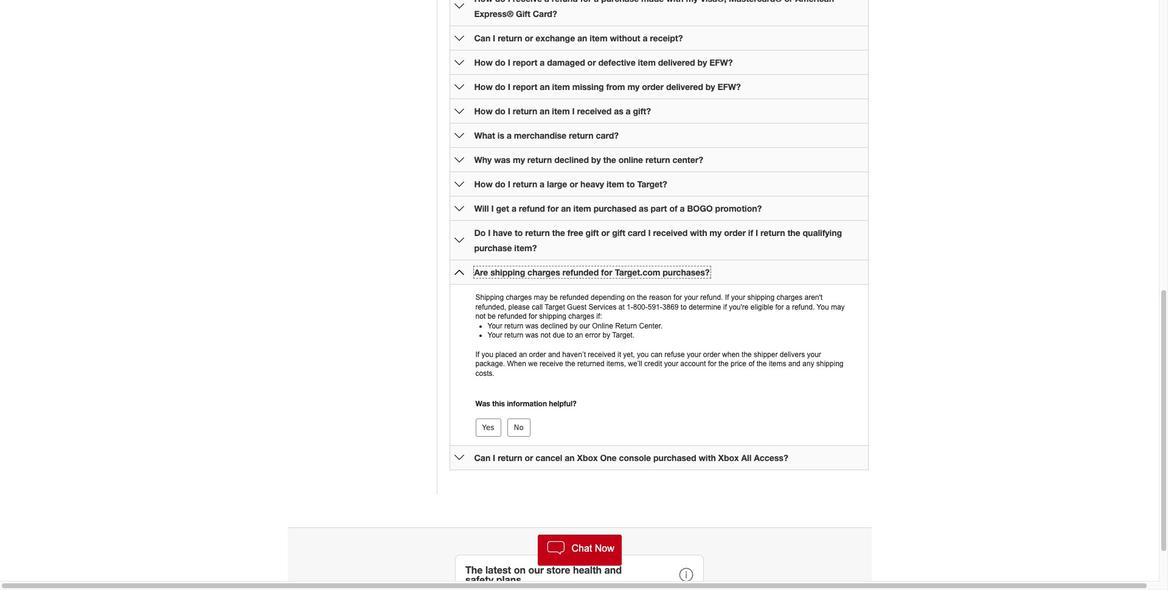 Task type: describe. For each thing, give the bounding box(es) containing it.
console
[[619, 452, 651, 463]]

shipper
[[754, 350, 778, 359]]

card?
[[596, 130, 619, 141]]

do i have to return the free gift or gift card i received with my order if i return the qualifying purchase item? link
[[474, 228, 842, 253]]

visa®,
[[700, 0, 726, 4]]

is
[[498, 130, 504, 141]]

how for how do i report an item missing from my order delivered by efw?
[[474, 82, 493, 92]]

an up how do i return an item i received as a gift?
[[540, 82, 550, 92]]

refunded,
[[475, 303, 506, 311]]

refunded inside shipping charges may be refunded depending on the reason for your refund. if your shipping charges aren't refunded, please call target guest services at 1-800-591-3869
[[560, 293, 589, 302]]

price
[[731, 360, 746, 368]]

do for how do i return an item i received as a gift?
[[495, 106, 505, 116]]

shipping inside shipping charges may be refunded depending on the reason for your refund. if your shipping charges aren't refunded, please call target guest services at 1-800-591-3869
[[747, 293, 775, 302]]

one
[[600, 452, 617, 463]]

costs.
[[475, 369, 494, 378]]

how do i return a large or heavy item to target? link
[[474, 179, 667, 189]]

defective
[[598, 57, 636, 68]]

our inside "the latest on our store health and safety plans"
[[528, 564, 544, 575]]

my down merchandise on the top left
[[513, 155, 525, 165]]

for right eligible
[[775, 303, 784, 311]]

how do i report an item missing from my order delivered by efw? link
[[474, 82, 741, 92]]

return up why was my return declined by the online return center? link
[[569, 130, 593, 141]]

plans
[[496, 573, 521, 585]]

the latest on our store health and safety plans link
[[455, 555, 704, 590]]

why
[[474, 155, 492, 165]]

haven't
[[562, 350, 586, 359]]

can i return or exchange an item without a receipt? link
[[474, 33, 683, 43]]

a right get
[[512, 203, 516, 214]]

any
[[802, 360, 814, 368]]

what is a merchandise return card? link
[[474, 130, 619, 141]]

received for gift?
[[577, 106, 612, 116]]

order left when
[[703, 350, 720, 359]]

purchase inside how do i receive a refund for a purchase made with my visa®, mastercard® or american express® gift card?
[[601, 0, 639, 4]]

purchases?
[[663, 267, 710, 277]]

access?
[[754, 452, 788, 463]]

at
[[619, 303, 625, 311]]

when
[[722, 350, 740, 359]]

if inside to determine if you're eligible for a refund. you may not be refunded for shipping charges if:
[[723, 303, 727, 311]]

helpful?
[[549, 399, 577, 408]]

0 vertical spatial efw?
[[709, 57, 733, 68]]

call
[[532, 303, 543, 311]]

have
[[493, 228, 512, 238]]

get
[[496, 203, 509, 214]]

account
[[680, 360, 706, 368]]

we'll
[[628, 360, 642, 368]]

1 vertical spatial purchased
[[653, 452, 696, 463]]

a inside to determine if you're eligible for a refund. you may not be refunded for shipping charges if:
[[786, 303, 790, 311]]

for down call
[[529, 312, 537, 321]]

1 vertical spatial and
[[788, 360, 800, 368]]

circle arrow e image for how do i return a large or heavy item to target?
[[454, 179, 464, 189]]

charges left aren't
[[777, 293, 803, 302]]

please
[[508, 303, 530, 311]]

yet,
[[623, 350, 635, 359]]

on inside "the latest on our store health and safety plans"
[[514, 564, 526, 575]]

or down gift
[[525, 33, 533, 43]]

received for you
[[588, 350, 615, 359]]

on inside shipping charges may be refunded depending on the reason for your refund. if your shipping charges aren't refunded, please call target guest services at 1-800-591-3869
[[627, 293, 635, 302]]

without
[[610, 33, 640, 43]]

1 xbox from the left
[[577, 452, 598, 463]]

or up missing
[[587, 57, 596, 68]]

reason
[[649, 293, 671, 302]]

to inside to determine if you're eligible for a refund. you may not be refunded for shipping charges if:
[[681, 303, 687, 311]]

an right cancel
[[565, 452, 575, 463]]

target
[[545, 303, 565, 311]]

a left gift?
[[626, 106, 631, 116]]

1 vertical spatial delivered
[[666, 82, 703, 92]]

how for how do i return an item i received as a gift?
[[474, 106, 493, 116]]

was this information helpful?
[[475, 399, 577, 408]]

are
[[474, 267, 488, 277]]

how do i report an item missing from my order delivered by efw?
[[474, 82, 741, 92]]

charges up please
[[506, 293, 532, 302]]

qualifying
[[803, 228, 842, 238]]

an right exchange
[[577, 33, 587, 43]]

your up account
[[687, 350, 701, 359]]

0 vertical spatial purchased
[[594, 203, 636, 214]]

item up what is a merchandise return card?
[[552, 106, 570, 116]]

now
[[595, 543, 614, 554]]

0 vertical spatial declined
[[554, 155, 589, 165]]

items
[[769, 360, 786, 368]]

how for how do i return a large or heavy item to target?
[[474, 179, 493, 189]]

return up placed on the bottom left of page
[[504, 331, 523, 340]]

0 vertical spatial was
[[494, 155, 510, 165]]

an inside your return was declined by our online return center. your return was not due to an error by target.
[[575, 331, 583, 340]]

part
[[651, 203, 667, 214]]

will i get a refund for an item purchased as part of a bogo promotion? link
[[474, 203, 762, 214]]

return down please
[[504, 322, 523, 330]]

cancel
[[536, 452, 562, 463]]

your return was declined by our online return center. your return was not due to an error by target.
[[488, 322, 663, 340]]

can i return or cancel an xbox one console purchased with xbox all access?
[[474, 452, 788, 463]]

0 vertical spatial as
[[614, 106, 623, 116]]

large
[[547, 179, 567, 189]]

safety
[[465, 573, 494, 585]]

do for how do i report a damaged or defective item delivered by efw?
[[495, 57, 505, 68]]

the down 'haven't'
[[565, 360, 575, 368]]

or right large
[[570, 179, 578, 189]]

can for can i return or exchange an item without a receipt?
[[474, 33, 490, 43]]

to inside your return was declined by our online return center. your return was not due to an error by target.
[[567, 331, 573, 340]]

my right from
[[627, 82, 640, 92]]

if inside if you placed an order and haven't received it yet, you can refuse your order when the shipper delivers your package. when we receive the returned items, we'll credit your account for the price of the items and any shipping costs.
[[475, 350, 479, 359]]

you're
[[729, 303, 749, 311]]

will
[[474, 203, 489, 214]]

the left qualifying
[[787, 228, 800, 238]]

your down refuse
[[664, 360, 678, 368]]

1 horizontal spatial as
[[639, 203, 648, 214]]

promotion?
[[715, 203, 762, 214]]

target.com
[[615, 267, 660, 277]]

may inside shipping charges may be refunded depending on the reason for your refund. if your shipping charges aren't refunded, please call target guest services at 1-800-591-3869
[[534, 293, 548, 302]]

item right "heavy"
[[606, 179, 624, 189]]

due
[[553, 331, 565, 340]]

shipping inside if you placed an order and haven't received it yet, you can refuse your order when the shipper delivers your package. when we receive the returned items, we'll credit your account for the price of the items and any shipping costs.
[[816, 360, 843, 368]]

the
[[465, 564, 483, 575]]

for inside shipping charges may be refunded depending on the reason for your refund. if your shipping charges aren't refunded, please call target guest services at 1-800-591-3869
[[673, 293, 682, 302]]

target.
[[612, 331, 634, 340]]

circle arrow s image
[[454, 267, 464, 277]]

1-
[[627, 303, 633, 311]]

for inside if you placed an order and haven't received it yet, you can refuse your order when the shipper delivers your package. when we receive the returned items, we'll credit your account for the price of the items and any shipping costs.
[[708, 360, 716, 368]]

if:
[[596, 312, 602, 321]]

shipping charges may be refunded depending on the reason for your refund. if your shipping charges aren't refunded, please call target guest services at 1-800-591-3869
[[475, 293, 823, 311]]

for up depending
[[601, 267, 612, 277]]

a up card?
[[544, 0, 549, 4]]

you
[[817, 303, 829, 311]]

a right is
[[507, 130, 512, 141]]

from
[[606, 82, 625, 92]]

circle arrow e image for do i have to return the free gift or gift card i received with my order if i return the qualifying purchase item?
[[454, 235, 464, 245]]

heavy
[[580, 179, 604, 189]]

our inside your return was declined by our online return center. your return was not due to an error by target.
[[579, 322, 590, 330]]

return left large
[[513, 179, 537, 189]]

0 vertical spatial delivered
[[658, 57, 695, 68]]

information
[[507, 399, 547, 408]]

how do i receive a refund for a purchase made with my visa®, mastercard® or american express® gift card?
[[474, 0, 834, 19]]

bogo
[[687, 203, 713, 214]]

do i have to return the free gift or gift card i received with my order if i return the qualifying purchase item?
[[474, 228, 842, 253]]

return left cancel
[[498, 452, 522, 463]]

0 horizontal spatial of
[[669, 203, 677, 214]]

591-
[[648, 303, 662, 311]]

merchandise
[[514, 130, 566, 141]]

mastercard®
[[729, 0, 782, 4]]

this
[[492, 399, 505, 408]]

to left target?
[[627, 179, 635, 189]]

of inside if you placed an order and haven't received it yet, you can refuse your order when the shipper delivers your package. when we receive the returned items, we'll credit your account for the price of the items and any shipping costs.
[[748, 360, 755, 368]]

can i return or exchange an item without a receipt?
[[474, 33, 683, 43]]

or inside how do i receive a refund for a purchase made with my visa®, mastercard® or american express® gift card?
[[784, 0, 793, 4]]

be inside to determine if you're eligible for a refund. you may not be refunded for shipping charges if:
[[488, 312, 496, 321]]

do for how do i report an item missing from my order delivered by efw?
[[495, 82, 505, 92]]

the down shipper
[[757, 360, 767, 368]]

receive inside how do i receive a refund for a purchase made with my visa®, mastercard® or american express® gift card?
[[513, 0, 542, 4]]

why was my return declined by the online return center?
[[474, 155, 703, 165]]

with inside the do i have to return the free gift or gift card i received with my order if i return the qualifying purchase item?
[[690, 228, 707, 238]]

refuse
[[665, 350, 685, 359]]

the down when
[[718, 360, 729, 368]]

1 gift from the left
[[586, 228, 599, 238]]

latest
[[485, 564, 511, 575]]

your up determine
[[684, 293, 698, 302]]

a up can i return or exchange an item without a receipt?
[[594, 0, 599, 4]]

with for purchased
[[699, 452, 716, 463]]

can i return or cancel an xbox one console purchased with xbox all access? link
[[474, 452, 788, 463]]

return down merchandise on the top left
[[527, 155, 552, 165]]

how do i report a damaged or defective item delivered by efw? link
[[474, 57, 733, 68]]

what
[[474, 130, 495, 141]]

item right the defective
[[638, 57, 656, 68]]

guest
[[567, 303, 586, 311]]

2 you from the left
[[637, 350, 649, 359]]

circle arrow e image for how do i report an item missing from my order delivered by efw?
[[454, 82, 464, 92]]

may inside to determine if you're eligible for a refund. you may not be refunded for shipping charges if:
[[831, 303, 845, 311]]



Task type: vqa. For each thing, say whether or not it's contained in the screenshot.
bottommost support
no



Task type: locate. For each thing, give the bounding box(es) containing it.
return up merchandise on the top left
[[513, 106, 537, 116]]

do for how do i receive a refund for a purchase made with my visa®, mastercard® or american express® gift card?
[[495, 0, 505, 4]]

2 your from the top
[[488, 331, 502, 340]]

not left due
[[540, 331, 551, 340]]

1 horizontal spatial not
[[540, 331, 551, 340]]

0 horizontal spatial if
[[475, 350, 479, 359]]

0 horizontal spatial gift
[[586, 228, 599, 238]]

1 circle arrow e image from the top
[[454, 33, 464, 43]]

or left cancel
[[525, 452, 533, 463]]

0 horizontal spatial be
[[488, 312, 496, 321]]

1 horizontal spatial be
[[550, 293, 558, 302]]

circle arrow e image for why was my return declined by the online return center?
[[454, 155, 464, 165]]

if inside shipping charges may be refunded depending on the reason for your refund. if your shipping charges aren't refunded, please call target guest services at 1-800-591-3869
[[725, 293, 729, 302]]

to
[[627, 179, 635, 189], [515, 228, 523, 238], [681, 303, 687, 311], [567, 331, 573, 340]]

credit
[[644, 360, 662, 368]]

placed
[[495, 350, 517, 359]]

on right latest
[[514, 564, 526, 575]]

1 vertical spatial if
[[723, 303, 727, 311]]

was right why
[[494, 155, 510, 165]]

or
[[784, 0, 793, 4], [525, 33, 533, 43], [587, 57, 596, 68], [570, 179, 578, 189], [601, 228, 610, 238], [525, 452, 533, 463]]

2 report from the top
[[513, 82, 537, 92]]

refund. inside to determine if you're eligible for a refund. you may not be refunded for shipping charges if:
[[792, 303, 815, 311]]

0 horizontal spatial and
[[548, 350, 560, 359]]

refund. inside shipping charges may be refunded depending on the reason for your refund. if your shipping charges aren't refunded, please call target guest services at 1-800-591-3869
[[700, 293, 723, 302]]

1 horizontal spatial purchased
[[653, 452, 696, 463]]

my inside the do i have to return the free gift or gift card i received with my order if i return the qualifying purchase item?
[[710, 228, 722, 238]]

with right made
[[666, 0, 683, 4]]

0 vertical spatial our
[[579, 322, 590, 330]]

800-
[[633, 303, 648, 311]]

to right due
[[567, 331, 573, 340]]

1 vertical spatial with
[[690, 228, 707, 238]]

1 horizontal spatial gift
[[612, 228, 625, 238]]

2 circle arrow e image from the top
[[454, 82, 464, 92]]

0 vertical spatial if
[[748, 228, 753, 238]]

on
[[627, 293, 635, 302], [514, 564, 526, 575]]

0 vertical spatial may
[[534, 293, 548, 302]]

of right "part"
[[669, 203, 677, 214]]

your
[[684, 293, 698, 302], [731, 293, 745, 302], [687, 350, 701, 359], [807, 350, 821, 359], [664, 360, 678, 368]]

received inside the do i have to return the free gift or gift card i received with my order if i return the qualifying purchase item?
[[653, 228, 688, 238]]

item up free
[[573, 203, 591, 214]]

0 horizontal spatial purchase
[[474, 243, 512, 253]]

the latest on our store health and safety plans
[[465, 564, 622, 585]]

and down now
[[604, 564, 622, 575]]

shipping
[[475, 293, 504, 302]]

an inside if you placed an order and haven't received it yet, you can refuse your order when the shipper delivers your package. when we receive the returned items, we'll credit your account for the price of the items and any shipping costs.
[[519, 350, 527, 359]]

order down promotion?
[[724, 228, 746, 238]]

0 horizontal spatial xbox
[[577, 452, 598, 463]]

to right have
[[515, 228, 523, 238]]

1 circle arrow e image from the top
[[454, 1, 464, 11]]

order up gift?
[[642, 82, 664, 92]]

1 how from the top
[[474, 0, 493, 4]]

how inside how do i receive a refund for a purchase made with my visa®, mastercard® or american express® gift card?
[[474, 0, 493, 4]]

the left free
[[552, 228, 565, 238]]

to right 3869 at the right bottom of page
[[681, 303, 687, 311]]

2 gift from the left
[[612, 228, 625, 238]]

declined up how do i return a large or heavy item to target?
[[554, 155, 589, 165]]

the up price
[[742, 350, 752, 359]]

2 can from the top
[[474, 452, 490, 463]]

0 vertical spatial refunded
[[562, 267, 599, 277]]

1 vertical spatial receive
[[540, 360, 563, 368]]

and inside "the latest on our store health and safety plans"
[[604, 564, 622, 575]]

how do i report a damaged or defective item delivered by efw?
[[474, 57, 733, 68]]

to inside the do i have to return the free gift or gift card i received with my order if i return the qualifying purchase item?
[[515, 228, 523, 238]]

refund
[[552, 0, 578, 4], [519, 203, 545, 214]]

determine
[[689, 303, 721, 311]]

circle arrow e image for how do i report a damaged or defective item delivered by efw?
[[454, 57, 464, 67]]

5 do from the top
[[495, 179, 505, 189]]

and down "delivers"
[[788, 360, 800, 368]]

1 report from the top
[[513, 57, 537, 68]]

card?
[[533, 9, 557, 19]]

be down refunded,
[[488, 312, 496, 321]]

return down promotion?
[[760, 228, 785, 238]]

return down gift
[[498, 33, 522, 43]]

if
[[748, 228, 753, 238], [723, 303, 727, 311]]

5 circle arrow e image from the top
[[454, 179, 464, 189]]

receive right we
[[540, 360, 563, 368]]

1 vertical spatial may
[[831, 303, 845, 311]]

declined inside your return was declined by our online return center. your return was not due to an error by target.
[[540, 322, 568, 330]]

the left the online
[[603, 155, 616, 165]]

report up how do i return an item i received as a gift?
[[513, 82, 537, 92]]

you up we'll
[[637, 350, 649, 359]]

why was my return declined by the online return center? link
[[474, 155, 703, 165]]

2 vertical spatial with
[[699, 452, 716, 463]]

how for how do i report a damaged or defective item delivered by efw?
[[474, 57, 493, 68]]

can for can i return or cancel an xbox one console purchased with xbox all access?
[[474, 452, 490, 463]]

5 circle arrow e image from the top
[[454, 453, 464, 462]]

purchased
[[594, 203, 636, 214], [653, 452, 696, 463]]

delivers
[[780, 350, 805, 359]]

0 vertical spatial of
[[669, 203, 677, 214]]

2 vertical spatial received
[[588, 350, 615, 359]]

0 horizontal spatial purchased
[[594, 203, 636, 214]]

0 vertical spatial can
[[474, 33, 490, 43]]

0 vertical spatial be
[[550, 293, 558, 302]]

3 do from the top
[[495, 82, 505, 92]]

if up you're
[[725, 293, 729, 302]]

if down promotion?
[[748, 228, 753, 238]]

0 horizontal spatial if
[[723, 303, 727, 311]]

shipping right are
[[490, 267, 525, 277]]

be inside shipping charges may be refunded depending on the reason for your refund. if your shipping charges aren't refunded, please call target guest services at 1-800-591-3869
[[550, 293, 558, 302]]

if inside the do i have to return the free gift or gift card i received with my order if i return the qualifying purchase item?
[[748, 228, 753, 238]]

you up package.
[[482, 350, 493, 359]]

2 vertical spatial and
[[604, 564, 622, 575]]

declined
[[554, 155, 589, 165], [540, 322, 568, 330]]

return up item?
[[525, 228, 550, 238]]

refund right get
[[519, 203, 545, 214]]

if you placed an order and haven't received it yet, you can refuse your order when the shipper delivers your package. when we receive the returned items, we'll credit your account for the price of the items and any shipping costs.
[[475, 350, 843, 378]]

be up target
[[550, 293, 558, 302]]

xbox left all
[[718, 452, 739, 463]]

a left bogo
[[680, 203, 685, 214]]

can
[[651, 350, 663, 359]]

your up any
[[807, 350, 821, 359]]

1 vertical spatial on
[[514, 564, 526, 575]]

0 horizontal spatial may
[[534, 293, 548, 302]]

return
[[498, 33, 522, 43], [513, 106, 537, 116], [569, 130, 593, 141], [527, 155, 552, 165], [645, 155, 670, 165], [513, 179, 537, 189], [525, 228, 550, 238], [760, 228, 785, 238], [504, 322, 523, 330], [504, 331, 523, 340], [498, 452, 522, 463]]

2 circle arrow e image from the top
[[454, 57, 464, 67]]

my down bogo
[[710, 228, 722, 238]]

1 vertical spatial declined
[[540, 322, 568, 330]]

1 vertical spatial refund.
[[792, 303, 815, 311]]

refunded
[[562, 267, 599, 277], [560, 293, 589, 302], [498, 312, 527, 321]]

received down "part"
[[653, 228, 688, 238]]

1 you from the left
[[482, 350, 493, 359]]

gift
[[586, 228, 599, 238], [612, 228, 625, 238]]

circle arrow e image
[[454, 1, 464, 11], [454, 82, 464, 92], [454, 106, 464, 116], [454, 155, 464, 165], [454, 179, 464, 189], [454, 235, 464, 245]]

1 can from the top
[[474, 33, 490, 43]]

return
[[615, 322, 637, 330]]

with left all
[[699, 452, 716, 463]]

gift?
[[633, 106, 651, 116]]

a left "damaged"
[[540, 57, 545, 68]]

delivered
[[658, 57, 695, 68], [666, 82, 703, 92]]

your up you're
[[731, 293, 745, 302]]

1 vertical spatial efw?
[[718, 82, 741, 92]]

receive up gift
[[513, 0, 542, 4]]

for down large
[[547, 203, 559, 214]]

do inside how do i receive a refund for a purchase made with my visa®, mastercard® or american express® gift card?
[[495, 0, 505, 4]]

the inside shipping charges may be refunded depending on the reason for your refund. if your shipping charges aren't refunded, please call target guest services at 1-800-591-3869
[[637, 293, 647, 302]]

0 vertical spatial refund
[[552, 0, 578, 4]]

4 circle arrow e image from the top
[[454, 203, 464, 213]]

1 vertical spatial if
[[475, 350, 479, 359]]

charges down item?
[[528, 267, 560, 277]]

purchased up card
[[594, 203, 636, 214]]

0 vertical spatial not
[[475, 312, 486, 321]]

0 vertical spatial your
[[488, 322, 502, 330]]

refund up card?
[[552, 0, 578, 4]]

1 horizontal spatial if
[[725, 293, 729, 302]]

charges
[[528, 267, 560, 277], [506, 293, 532, 302], [777, 293, 803, 302], [568, 312, 594, 321]]

order up we
[[529, 350, 546, 359]]

was down call
[[525, 322, 538, 330]]

a right eligible
[[786, 303, 790, 311]]

item up how do i return an item i received as a gift? link
[[552, 82, 570, 92]]

1 vertical spatial received
[[653, 228, 688, 238]]

how do i return an item i received as a gift?
[[474, 106, 651, 116]]

my inside how do i receive a refund for a purchase made with my visa®, mastercard® or american express® gift card?
[[686, 0, 698, 4]]

1 vertical spatial report
[[513, 82, 537, 92]]

circle arrow e image
[[454, 33, 464, 43], [454, 57, 464, 67], [454, 130, 464, 140], [454, 203, 464, 213], [454, 453, 464, 462]]

0 vertical spatial with
[[666, 0, 683, 4]]

a left large
[[540, 179, 545, 189]]

refund.
[[700, 293, 723, 302], [792, 303, 815, 311]]

return up target?
[[645, 155, 670, 165]]

1 vertical spatial purchase
[[474, 243, 512, 253]]

0 vertical spatial on
[[627, 293, 635, 302]]

be
[[550, 293, 558, 302], [488, 312, 496, 321]]

received inside if you placed an order and haven't received it yet, you can refuse your order when the shipper delivers your package. when we receive the returned items, we'll credit your account for the price of the items and any shipping costs.
[[588, 350, 615, 359]]

received down missing
[[577, 106, 612, 116]]

2 horizontal spatial and
[[788, 360, 800, 368]]

1 horizontal spatial on
[[627, 293, 635, 302]]

1 horizontal spatial refund.
[[792, 303, 815, 311]]

report
[[513, 57, 537, 68], [513, 82, 537, 92]]

3 how from the top
[[474, 82, 493, 92]]

purchase down have
[[474, 243, 512, 253]]

0 horizontal spatial not
[[475, 312, 486, 321]]

how do i return an item i received as a gift? link
[[474, 106, 651, 116]]

with inside how do i receive a refund for a purchase made with my visa®, mastercard® or american express® gift card?
[[666, 0, 683, 4]]

xbox left 'one'
[[577, 452, 598, 463]]

will i get a refund for an item purchased as part of a bogo promotion?
[[474, 203, 762, 214]]

gift
[[516, 9, 530, 19]]

with for made
[[666, 0, 683, 4]]

with down bogo
[[690, 228, 707, 238]]

6 circle arrow e image from the top
[[454, 235, 464, 245]]

and
[[548, 350, 560, 359], [788, 360, 800, 368], [604, 564, 622, 575]]

0 horizontal spatial refund
[[519, 203, 545, 214]]

0 vertical spatial and
[[548, 350, 560, 359]]

the
[[603, 155, 616, 165], [552, 228, 565, 238], [787, 228, 800, 238], [637, 293, 647, 302], [742, 350, 752, 359], [565, 360, 575, 368], [718, 360, 729, 368], [757, 360, 767, 368]]

if left you're
[[723, 303, 727, 311]]

an down how do i return a large or heavy item to target?
[[561, 203, 571, 214]]

online
[[592, 322, 613, 330]]

order inside the do i have to return the free gift or gift card i received with my order if i return the qualifying purchase item?
[[724, 228, 746, 238]]

a
[[544, 0, 549, 4], [594, 0, 599, 4], [643, 33, 648, 43], [540, 57, 545, 68], [626, 106, 631, 116], [507, 130, 512, 141], [540, 179, 545, 189], [512, 203, 516, 214], [680, 203, 685, 214], [786, 303, 790, 311]]

1 vertical spatial of
[[748, 360, 755, 368]]

item up how do i report a damaged or defective item delivered by efw?
[[590, 33, 607, 43]]

1 horizontal spatial refund
[[552, 0, 578, 4]]

1 horizontal spatial may
[[831, 303, 845, 311]]

for inside how do i receive a refund for a purchase made with my visa®, mastercard® or american express® gift card?
[[580, 0, 592, 4]]

1 vertical spatial as
[[639, 203, 648, 214]]

5 how from the top
[[474, 179, 493, 189]]

circle arrow e image for can i return or exchange an item without a receipt?
[[454, 33, 464, 43]]

1 your from the top
[[488, 322, 502, 330]]

by
[[697, 57, 707, 68], [706, 82, 715, 92], [591, 155, 601, 165], [570, 322, 577, 330], [603, 331, 610, 340]]

1 do from the top
[[495, 0, 505, 4]]

0 horizontal spatial you
[[482, 350, 493, 359]]

center?
[[672, 155, 703, 165]]

1 vertical spatial our
[[528, 564, 544, 575]]

an left error on the right bottom of the page
[[575, 331, 583, 340]]

circle arrow e image for can i return or cancel an xbox one console purchased with xbox all access?
[[454, 453, 464, 462]]

for up 3869 at the right bottom of page
[[673, 293, 682, 302]]

charges inside to determine if you're eligible for a refund. you may not be refunded for shipping charges if:
[[568, 312, 594, 321]]

to determine if you're eligible for a refund. you may not be refunded for shipping charges if:
[[475, 303, 845, 321]]

receive inside if you placed an order and haven't received it yet, you can refuse your order when the shipper delivers your package. when we receive the returned items, we'll credit your account for the price of the items and any shipping costs.
[[540, 360, 563, 368]]

circle arrow e image for how do i receive a refund for a purchase made with my visa®, mastercard® or american express® gift card?
[[454, 1, 464, 11]]

shipping down target
[[539, 312, 566, 321]]

missing
[[572, 82, 604, 92]]

how do i receive a refund for a purchase made with my visa®, mastercard® or american express® gift card? link
[[474, 0, 834, 19]]

report for an
[[513, 82, 537, 92]]

1 vertical spatial was
[[525, 322, 538, 330]]

american
[[795, 0, 834, 4]]

1 horizontal spatial you
[[637, 350, 649, 359]]

1 vertical spatial your
[[488, 331, 502, 340]]

how for how do i receive a refund for a purchase made with my visa®, mastercard® or american express® gift card?
[[474, 0, 493, 4]]

as
[[614, 106, 623, 116], [639, 203, 648, 214]]

an up what is a merchandise return card? link
[[540, 106, 550, 116]]

4 do from the top
[[495, 106, 505, 116]]

report down exchange
[[513, 57, 537, 68]]

1 horizontal spatial purchase
[[601, 0, 639, 4]]

1 vertical spatial refund
[[519, 203, 545, 214]]

0 horizontal spatial on
[[514, 564, 526, 575]]

0 vertical spatial refund.
[[700, 293, 723, 302]]

charges down the "guest"
[[568, 312, 594, 321]]

0 horizontal spatial as
[[614, 106, 623, 116]]

store
[[547, 564, 570, 575]]

1 horizontal spatial if
[[748, 228, 753, 238]]

a right the "without" at the right of the page
[[643, 33, 648, 43]]

i inside how do i receive a refund for a purchase made with my visa®, mastercard® or american express® gift card?
[[508, 0, 510, 4]]

0 vertical spatial report
[[513, 57, 537, 68]]

0 horizontal spatial refund.
[[700, 293, 723, 302]]

all
[[741, 452, 751, 463]]

1 vertical spatial be
[[488, 312, 496, 321]]

refunded inside to determine if you're eligible for a refund. you may not be refunded for shipping charges if:
[[498, 312, 527, 321]]

not inside to determine if you're eligible for a refund. you may not be refunded for shipping charges if:
[[475, 312, 486, 321]]

receive
[[513, 0, 542, 4], [540, 360, 563, 368]]

refund. up determine
[[700, 293, 723, 302]]

1 vertical spatial not
[[540, 331, 551, 340]]

2 vertical spatial refunded
[[498, 312, 527, 321]]

1 vertical spatial can
[[474, 452, 490, 463]]

shipping right any
[[816, 360, 843, 368]]

express®
[[474, 9, 514, 19]]

2 do from the top
[[495, 57, 505, 68]]

0 vertical spatial if
[[725, 293, 729, 302]]

items,
[[606, 360, 626, 368]]

our left store
[[528, 564, 544, 575]]

returned
[[577, 360, 604, 368]]

it
[[617, 350, 621, 359]]

order
[[642, 82, 664, 92], [724, 228, 746, 238], [529, 350, 546, 359], [703, 350, 720, 359]]

1 vertical spatial refunded
[[560, 293, 589, 302]]

gift right free
[[586, 228, 599, 238]]

4 circle arrow e image from the top
[[454, 155, 464, 165]]

error
[[585, 331, 601, 340]]

if
[[725, 293, 729, 302], [475, 350, 479, 359]]

None submit
[[475, 418, 501, 437], [507, 418, 530, 437], [475, 418, 501, 437], [507, 418, 530, 437]]

shipping up eligible
[[747, 293, 775, 302]]

1 horizontal spatial and
[[604, 564, 622, 575]]

and down due
[[548, 350, 560, 359]]

our
[[579, 322, 590, 330], [528, 564, 544, 575]]

0 vertical spatial received
[[577, 106, 612, 116]]

do for how do i return a large or heavy item to target?
[[495, 179, 505, 189]]

circle arrow e image for will i get a refund for an item purchased as part of a bogo promotion?
[[454, 203, 464, 213]]

circle arrow e image for what is a merchandise return card?
[[454, 130, 464, 140]]

purchased right console in the right of the page
[[653, 452, 696, 463]]

2 how from the top
[[474, 57, 493, 68]]

2 xbox from the left
[[718, 452, 739, 463]]

or inside the do i have to return the free gift or gift card i received with my order if i return the qualifying purchase item?
[[601, 228, 610, 238]]

chat now button
[[537, 535, 622, 566]]

3 circle arrow e image from the top
[[454, 106, 464, 116]]

not down refunded,
[[475, 312, 486, 321]]

refund inside how do i receive a refund for a purchase made with my visa®, mastercard® or american express® gift card?
[[552, 0, 578, 4]]

2 vertical spatial was
[[525, 331, 538, 340]]

0 horizontal spatial our
[[528, 564, 544, 575]]

0 vertical spatial receive
[[513, 0, 542, 4]]

do
[[474, 228, 486, 238]]

4 how from the top
[[474, 106, 493, 116]]

1 horizontal spatial our
[[579, 322, 590, 330]]

refund. down aren't
[[792, 303, 815, 311]]

purchase inside the do i have to return the free gift or gift card i received with my order if i return the qualifying purchase item?
[[474, 243, 512, 253]]

how do i return a large or heavy item to target?
[[474, 179, 667, 189]]

shipping inside to determine if you're eligible for a refund. you may not be refunded for shipping charges if:
[[539, 312, 566, 321]]

3 circle arrow e image from the top
[[454, 130, 464, 140]]

as left "part"
[[639, 203, 648, 214]]

chat now
[[572, 543, 614, 554]]

target?
[[637, 179, 667, 189]]

report for a
[[513, 57, 537, 68]]

eligible
[[751, 303, 773, 311]]

are shipping charges refunded for target.com purchases? link
[[474, 267, 710, 277]]

circle arrow e image for how do i return an item i received as a gift?
[[454, 106, 464, 116]]

1 horizontal spatial of
[[748, 360, 755, 368]]

for
[[580, 0, 592, 4], [547, 203, 559, 214], [601, 267, 612, 277], [673, 293, 682, 302], [775, 303, 784, 311], [529, 312, 537, 321], [708, 360, 716, 368]]

center.
[[639, 322, 663, 330]]

0 vertical spatial purchase
[[601, 0, 639, 4]]

received up returned
[[588, 350, 615, 359]]

gift left card
[[612, 228, 625, 238]]

what is a merchandise return card?
[[474, 130, 619, 141]]

package.
[[475, 360, 505, 368]]

online
[[619, 155, 643, 165]]

not inside your return was declined by our online return center. your return was not due to an error by target.
[[540, 331, 551, 340]]

1 horizontal spatial xbox
[[718, 452, 739, 463]]



